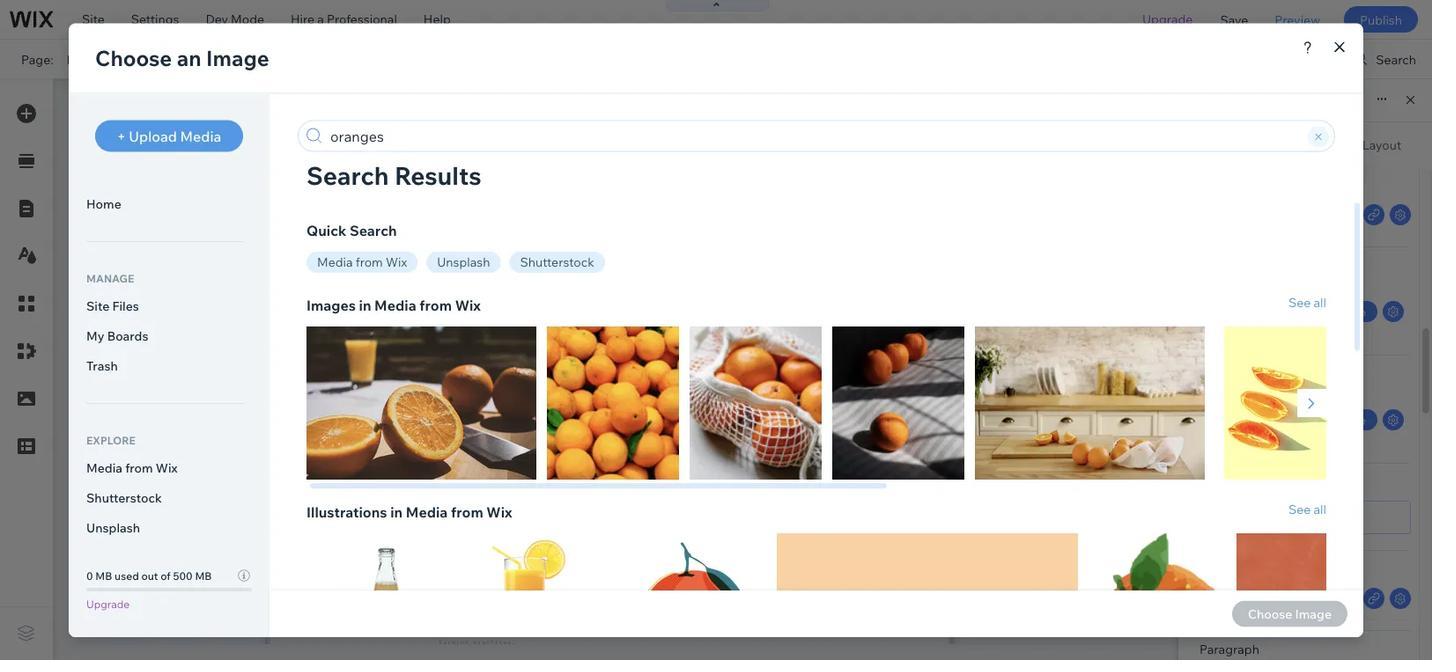 Task type: vqa. For each thing, say whether or not it's contained in the screenshot.
'Upgrade'
yes



Task type: describe. For each thing, give the bounding box(es) containing it.
publish button
[[1344, 6, 1418, 33]]

hire
[[291, 11, 315, 27]]

layout
[[1362, 137, 1402, 152]]

quick
[[1200, 92, 1240, 109]]

home
[[67, 51, 105, 67]]

dev
[[206, 11, 228, 27]]

edit
[[1243, 92, 1270, 109]]

paragraph
[[1200, 642, 1259, 658]]

visit our farm
[[1211, 509, 1305, 527]]

site
[[82, 11, 105, 27]]

2 change button from the top
[[1316, 410, 1378, 431]]

preview
[[1275, 12, 1320, 27]]

1 change from the top
[[1327, 305, 1366, 318]]

mode
[[231, 11, 264, 27]]

search button
[[1339, 40, 1432, 78]]

settings
[[131, 11, 179, 27]]

art
[[1240, 366, 1258, 382]]

vector
[[1200, 366, 1237, 382]]

vector art
[[1200, 366, 1258, 382]]



Task type: locate. For each thing, give the bounding box(es) containing it.
quick edit
[[1200, 92, 1270, 109]]

visit
[[1211, 509, 1240, 527]]

change
[[1327, 305, 1366, 318], [1327, 414, 1366, 427]]

farm
[[1272, 509, 1305, 527]]

0 vertical spatial change button
[[1316, 301, 1378, 322]]

a
[[317, 11, 324, 27]]

change button
[[1316, 301, 1378, 322], [1316, 410, 1378, 431]]

title
[[1200, 475, 1225, 490]]

save button
[[1207, 0, 1262, 39]]

save
[[1220, 12, 1248, 27]]

1 vertical spatial change
[[1327, 414, 1366, 427]]

help
[[424, 11, 451, 27]]

None text field
[[1200, 583, 1358, 615]]

upgrade
[[1142, 11, 1193, 27]]

tools button
[[1255, 40, 1338, 78]]

2 change from the top
[[1327, 414, 1366, 427]]

1 change button from the top
[[1316, 301, 1378, 322]]

hire a professional
[[291, 11, 397, 27]]

publish
[[1360, 12, 1402, 27]]

button
[[1200, 562, 1239, 577]]

content
[[1232, 137, 1279, 152]]

None text field
[[1200, 199, 1358, 231]]

our
[[1243, 509, 1269, 527]]

professional
[[327, 11, 397, 27]]

0 vertical spatial change
[[1327, 305, 1366, 318]]

1 vertical spatial change button
[[1316, 410, 1378, 431]]

tools
[[1292, 51, 1322, 67]]

dev mode
[[206, 11, 264, 27]]

search
[[1376, 51, 1416, 67]]

preview button
[[1262, 0, 1333, 39]]



